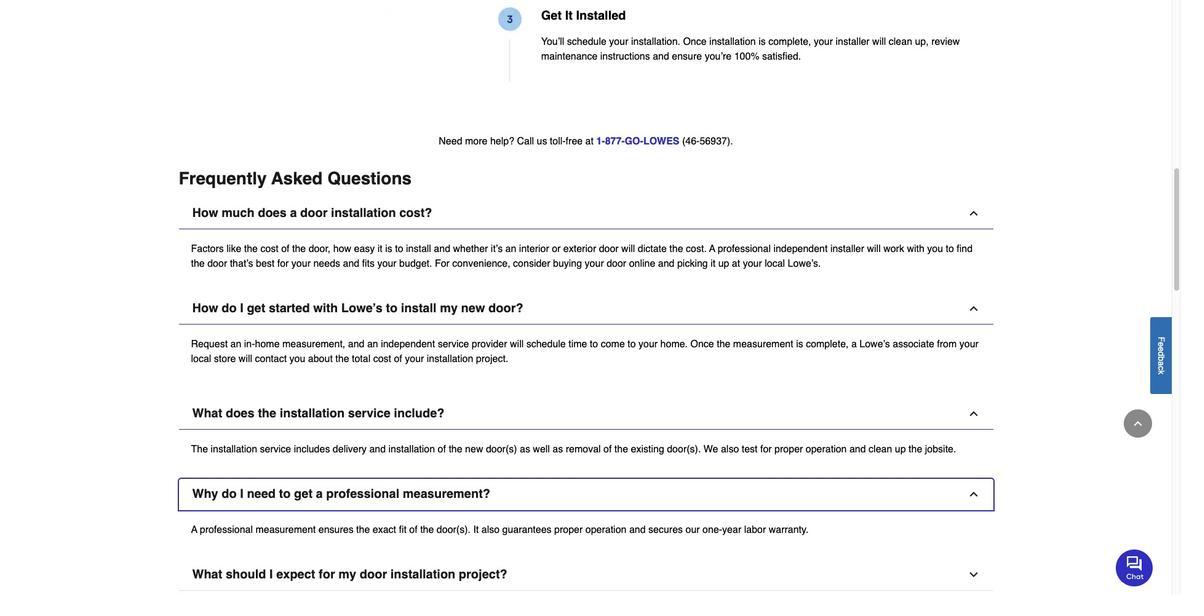 Task type: locate. For each thing, give the bounding box(es) containing it.
0 vertical spatial lowe's
[[341, 301, 383, 316]]

clean left the up,
[[889, 36, 913, 47]]

1 horizontal spatial with
[[907, 244, 925, 255]]

chevron up image for why do i need to get a professional measurement?
[[968, 488, 980, 501]]

needs
[[313, 258, 340, 269]]

satisfied.
[[762, 51, 801, 62]]

does inside button
[[226, 407, 255, 421]]

0 vertical spatial schedule
[[567, 36, 607, 47]]

schedule
[[567, 36, 607, 47], [527, 339, 566, 350]]

what inside button
[[192, 407, 222, 421]]

chevron up image
[[968, 207, 980, 220], [968, 303, 980, 315], [1132, 418, 1144, 430], [968, 488, 980, 501]]

0 horizontal spatial get
[[247, 301, 265, 316]]

you
[[927, 244, 943, 255], [290, 354, 305, 365]]

0 vertical spatial is
[[759, 36, 766, 47]]

lowe's
[[341, 301, 383, 316], [860, 339, 890, 350]]

lowe's down fits
[[341, 301, 383, 316]]

whether
[[453, 244, 488, 255]]

0 horizontal spatial with
[[313, 301, 338, 316]]

door(s). left we
[[667, 444, 701, 455]]

the installation service includes delivery and installation of the new door(s) as well as removal of the existing door(s). we also test for proper operation and clean up the jobsite.
[[191, 444, 956, 455]]

is
[[759, 36, 766, 47], [385, 244, 392, 255], [796, 339, 803, 350]]

0 vertical spatial my
[[440, 301, 458, 316]]

factors
[[191, 244, 224, 255]]

you inside "factors like the cost of the door, how easy it is to install and whether it's an interior or exterior door will dictate the cost. a professional independent installer will work with you to find the door that's best for your needs and fits your budget. for convenience, consider buying your door online and picking it up at your local lowe's."
[[927, 244, 943, 255]]

1 vertical spatial service
[[348, 407, 391, 421]]

exact
[[373, 525, 396, 536]]

1 horizontal spatial measurement
[[733, 339, 794, 350]]

1 vertical spatial get
[[294, 487, 313, 501]]

0 horizontal spatial service
[[260, 444, 291, 455]]

cost
[[261, 244, 279, 255], [373, 354, 391, 365]]

total
[[352, 354, 371, 365]]

lowe's inside the "request an in-home measurement, and an independent service provider will schedule time to come to your home. once the measurement is complete, a lowe's associate from your local store will contact you about the total cost of your installation project."
[[860, 339, 890, 350]]

professional inside button
[[326, 487, 399, 501]]

you'll schedule your installation. once installation is complete, your installer will clean up, review maintenance instructions and ensure you're 100% satisfied.
[[541, 36, 960, 62]]

0 vertical spatial up
[[718, 258, 729, 269]]

2 horizontal spatial for
[[761, 444, 772, 455]]

a
[[709, 244, 715, 255], [191, 525, 197, 536]]

1 vertical spatial schedule
[[527, 339, 566, 350]]

measurement,
[[282, 339, 345, 350]]

maintenance
[[541, 51, 598, 62]]

what does the installation service include? button
[[179, 399, 993, 430]]

2 vertical spatial i
[[270, 568, 273, 582]]

1 horizontal spatial it
[[565, 9, 573, 23]]

0 vertical spatial it
[[565, 9, 573, 23]]

e
[[1157, 342, 1167, 347], [1157, 347, 1167, 352]]

you down measurement,
[[290, 354, 305, 365]]

a inside button
[[290, 206, 297, 220]]

time
[[569, 339, 587, 350]]

as right well
[[553, 444, 563, 455]]

consider
[[513, 258, 550, 269]]

door up door,
[[300, 206, 328, 220]]

does
[[258, 206, 287, 220], [226, 407, 255, 421]]

complete, inside you'll schedule your installation. once installation is complete, your installer will clean up, review maintenance instructions and ensure you're 100% satisfied.
[[769, 36, 811, 47]]

for right expect
[[319, 568, 335, 582]]

my down "ensures"
[[339, 568, 356, 582]]

do right why
[[222, 487, 237, 501]]

to
[[395, 244, 403, 255], [946, 244, 954, 255], [386, 301, 398, 316], [590, 339, 598, 350], [628, 339, 636, 350], [279, 487, 291, 501]]

0 vertical spatial for
[[277, 258, 289, 269]]

lowe's left associate
[[860, 339, 890, 350]]

1 vertical spatial independent
[[381, 339, 435, 350]]

0 horizontal spatial it
[[473, 525, 479, 536]]

1 vertical spatial complete,
[[806, 339, 849, 350]]

proper down why do i need to get a professional measurement? button
[[554, 525, 583, 536]]

why do i need to get a professional measurement? button
[[179, 479, 993, 511]]

it right the easy
[[378, 244, 383, 255]]

and inside you'll schedule your installation. once installation is complete, your installer will clean up, review maintenance instructions and ensure you're 100% satisfied.
[[653, 51, 669, 62]]

1 horizontal spatial professional
[[326, 487, 399, 501]]

schedule inside the "request an in-home measurement, and an independent service provider will schedule time to come to your home. once the measurement is complete, a lowe's associate from your local store will contact you about the total cost of your installation project."
[[527, 339, 566, 350]]

100%
[[734, 51, 760, 62]]

will
[[873, 36, 886, 47], [622, 244, 635, 255], [867, 244, 881, 255], [510, 339, 524, 350], [239, 354, 252, 365]]

why do i need to get a professional measurement?
[[192, 487, 490, 501]]

1 horizontal spatial service
[[348, 407, 391, 421]]

1 horizontal spatial at
[[732, 258, 740, 269]]

2 do from the top
[[222, 487, 237, 501]]

what left should
[[192, 568, 222, 582]]

1 horizontal spatial cost
[[373, 354, 391, 365]]

or
[[552, 244, 561, 255]]

of right total
[[394, 354, 402, 365]]

of right the fit
[[409, 525, 418, 536]]

2 horizontal spatial is
[[796, 339, 803, 350]]

2 what from the top
[[192, 568, 222, 582]]

0 vertical spatial does
[[258, 206, 287, 220]]

1 e from the top
[[1157, 342, 1167, 347]]

for inside what should i expect for my door installation project? button
[[319, 568, 335, 582]]

for right test
[[761, 444, 772, 455]]

1 vertical spatial cost
[[373, 354, 391, 365]]

0 horizontal spatial operation
[[586, 525, 627, 536]]

0 horizontal spatial door(s).
[[437, 525, 471, 536]]

service up delivery
[[348, 407, 391, 421]]

0 vertical spatial do
[[222, 301, 237, 316]]

1 horizontal spatial local
[[765, 258, 785, 269]]

find
[[957, 244, 973, 255]]

2 horizontal spatial service
[[438, 339, 469, 350]]

0 horizontal spatial proper
[[554, 525, 583, 536]]

0 vertical spatial independent
[[774, 244, 828, 255]]

0 vertical spatial also
[[721, 444, 739, 455]]

measurement?
[[403, 487, 490, 501]]

chevron up image for how do i get started with lowe's to install my new door?
[[968, 303, 980, 315]]

chevron up image inside why do i need to get a professional measurement? button
[[968, 488, 980, 501]]

0 horizontal spatial as
[[520, 444, 530, 455]]

at right the picking
[[732, 258, 740, 269]]

get
[[247, 301, 265, 316], [294, 487, 313, 501]]

1 how from the top
[[192, 206, 218, 220]]

service left includes
[[260, 444, 291, 455]]

us
[[537, 136, 547, 147]]

you for lowe's
[[290, 354, 305, 365]]

new left door(s)
[[465, 444, 483, 455]]

installer inside "factors like the cost of the door, how easy it is to install and whether it's an interior or exterior door will dictate the cost. a professional independent installer will work with you to find the door that's best for your needs and fits your budget. for convenience, consider buying your door online and picking it up at your local lowe's."
[[831, 244, 865, 255]]

a inside "factors like the cost of the door, how easy it is to install and whether it's an interior or exterior door will dictate the cost. a professional independent installer will work with you to find the door that's best for your needs and fits your budget. for convenience, consider buying your door online and picking it up at your local lowe's."
[[709, 244, 715, 255]]

will left the up,
[[873, 36, 886, 47]]

clean
[[889, 36, 913, 47], [869, 444, 892, 455]]

2 vertical spatial professional
[[200, 525, 253, 536]]

up right the picking
[[718, 258, 729, 269]]

the
[[191, 444, 208, 455]]

door(s). down measurement?
[[437, 525, 471, 536]]

1 vertical spatial professional
[[326, 487, 399, 501]]

installation down the provider
[[427, 354, 473, 365]]

i left need
[[240, 487, 244, 501]]

will inside you'll schedule your installation. once installation is complete, your installer will clean up, review maintenance instructions and ensure you're 100% satisfied.
[[873, 36, 886, 47]]

1 vertical spatial operation
[[586, 525, 627, 536]]

will left work
[[867, 244, 881, 255]]

professional up exact
[[326, 487, 399, 501]]

0 vertical spatial it
[[378, 244, 383, 255]]

get
[[541, 9, 562, 23]]

is inside you'll schedule your installation. once installation is complete, your installer will clean up, review maintenance instructions and ensure you're 100% satisfied.
[[759, 36, 766, 47]]

what up the
[[192, 407, 222, 421]]

local left lowe's.
[[765, 258, 785, 269]]

1 horizontal spatial operation
[[806, 444, 847, 455]]

a left associate
[[852, 339, 857, 350]]

it up project?
[[473, 525, 479, 536]]

complete,
[[769, 36, 811, 47], [806, 339, 849, 350]]

the
[[244, 244, 258, 255], [292, 244, 306, 255], [670, 244, 683, 255], [191, 258, 205, 269], [717, 339, 731, 350], [336, 354, 349, 365], [258, 407, 276, 421], [449, 444, 462, 455], [615, 444, 628, 455], [909, 444, 923, 455], [356, 525, 370, 536], [420, 525, 434, 536]]

door
[[300, 206, 328, 220], [599, 244, 619, 255], [207, 258, 227, 269], [607, 258, 627, 269], [360, 568, 387, 582]]

chevron up image inside scroll to top element
[[1132, 418, 1144, 430]]

as
[[520, 444, 530, 455], [553, 444, 563, 455]]

1 horizontal spatial schedule
[[567, 36, 607, 47]]

up left jobsite.
[[895, 444, 906, 455]]

e up b
[[1157, 347, 1167, 352]]

1 vertical spatial at
[[732, 258, 740, 269]]

i for get
[[240, 301, 244, 316]]

installation.
[[631, 36, 681, 47]]

d
[[1157, 352, 1167, 356]]

1 vertical spatial my
[[339, 568, 356, 582]]

the inside button
[[258, 407, 276, 421]]

2 horizontal spatial professional
[[718, 244, 771, 255]]

0 horizontal spatial lowe's
[[341, 301, 383, 316]]

i left expect
[[270, 568, 273, 582]]

0 vertical spatial how
[[192, 206, 218, 220]]

service inside button
[[348, 407, 391, 421]]

the left existing
[[615, 444, 628, 455]]

2 as from the left
[[553, 444, 563, 455]]

more
[[465, 136, 488, 147]]

my down for
[[440, 301, 458, 316]]

1 horizontal spatial it
[[711, 258, 716, 269]]

1 vertical spatial installer
[[831, 244, 865, 255]]

my
[[440, 301, 458, 316], [339, 568, 356, 582]]

how inside "how do i get started with lowe's to install my new door?" button
[[192, 301, 218, 316]]

installation down the fit
[[391, 568, 456, 582]]

will down in-
[[239, 354, 252, 365]]

will up online
[[622, 244, 635, 255]]

with
[[907, 244, 925, 255], [313, 301, 338, 316]]

it right get on the top of page
[[565, 9, 573, 23]]

proper
[[775, 444, 803, 455], [554, 525, 583, 536]]

need more help? call us toll-free at 1-877-go-lowes (46-56937).
[[439, 136, 733, 147]]

1 as from the left
[[520, 444, 530, 455]]

0 vertical spatial measurement
[[733, 339, 794, 350]]

how up request
[[192, 301, 218, 316]]

a up k
[[1157, 361, 1167, 366]]

you're
[[705, 51, 732, 62]]

store
[[214, 354, 236, 365]]

local down request
[[191, 354, 211, 365]]

1 do from the top
[[222, 301, 237, 316]]

is inside the "request an in-home measurement, and an independent service provider will schedule time to come to your home. once the measurement is complete, a lowe's associate from your local store will contact you about the total cost of your installation project."
[[796, 339, 803, 350]]

1 horizontal spatial a
[[709, 244, 715, 255]]

jobsite.
[[925, 444, 956, 455]]

once inside you'll schedule your installation. once installation is complete, your installer will clean up, review maintenance instructions and ensure you're 100% satisfied.
[[683, 36, 707, 47]]

a up "ensures"
[[316, 487, 323, 501]]

also right we
[[721, 444, 739, 455]]

professional down why
[[200, 525, 253, 536]]

2 how from the top
[[192, 301, 218, 316]]

1 vertical spatial how
[[192, 301, 218, 316]]

do up request
[[222, 301, 237, 316]]

schedule up maintenance
[[567, 36, 607, 47]]

1 horizontal spatial door(s).
[[667, 444, 701, 455]]

frequently asked questions
[[179, 168, 412, 188]]

1 vertical spatial local
[[191, 354, 211, 365]]

0 horizontal spatial cost
[[261, 244, 279, 255]]

1 vertical spatial do
[[222, 487, 237, 501]]

the down contact
[[258, 407, 276, 421]]

an up total
[[367, 339, 378, 350]]

door left online
[[607, 258, 627, 269]]

fits
[[362, 258, 375, 269]]

a inside the "request an in-home measurement, and an independent service provider will schedule time to come to your home. once the measurement is complete, a lowe's associate from your local store will contact you about the total cost of your installation project."
[[852, 339, 857, 350]]

0 horizontal spatial up
[[718, 258, 729, 269]]

chevron up image inside how much does a door installation cost? button
[[968, 207, 980, 220]]

0 horizontal spatial for
[[277, 258, 289, 269]]

include?
[[394, 407, 445, 421]]

how left much
[[192, 206, 218, 220]]

0 vertical spatial complete,
[[769, 36, 811, 47]]

door down exact
[[360, 568, 387, 582]]

with inside "factors like the cost of the door, how easy it is to install and whether it's an interior or exterior door will dictate the cost. a professional independent installer will work with you to find the door that's best for your needs and fits your budget. for convenience, consider buying your door online and picking it up at your local lowe's."
[[907, 244, 925, 255]]

install down budget. at left
[[401, 301, 437, 316]]

chevron up image
[[968, 408, 980, 420]]

1 horizontal spatial you
[[927, 244, 943, 255]]

cost inside "factors like the cost of the door, how easy it is to install and whether it's an interior or exterior door will dictate the cost. a professional independent installer will work with you to find the door that's best for your needs and fits your budget. for convenience, consider buying your door online and picking it up at your local lowe's."
[[261, 244, 279, 255]]

does inside button
[[258, 206, 287, 220]]

of left door,
[[281, 244, 290, 255]]

0 vertical spatial door(s).
[[667, 444, 701, 455]]

0 vertical spatial local
[[765, 258, 785, 269]]

0 vertical spatial operation
[[806, 444, 847, 455]]

0 vertical spatial clean
[[889, 36, 913, 47]]

a right cost.
[[709, 244, 715, 255]]

1 horizontal spatial for
[[319, 568, 335, 582]]

new inside "how do i get started with lowe's to install my new door?" button
[[461, 301, 485, 316]]

professional right cost.
[[718, 244, 771, 255]]

with right work
[[907, 244, 925, 255]]

chevron up image for how much does a door installation cost?
[[968, 207, 980, 220]]

1 vertical spatial clean
[[869, 444, 892, 455]]

installation up 100%
[[710, 36, 756, 47]]

lowe's inside button
[[341, 301, 383, 316]]

for inside "factors like the cost of the door, how easy it is to install and whether it's an interior or exterior door will dictate the cost. a professional independent installer will work with you to find the door that's best for your needs and fits your budget. for convenience, consider buying your door online and picking it up at your local lowe's."
[[277, 258, 289, 269]]

convenience,
[[452, 258, 510, 269]]

an
[[506, 244, 516, 255], [230, 339, 241, 350], [367, 339, 378, 350]]

also left the guarantees
[[482, 525, 500, 536]]

door(s).
[[667, 444, 701, 455], [437, 525, 471, 536]]

0 vertical spatial i
[[240, 301, 244, 316]]

an left in-
[[230, 339, 241, 350]]

0 vertical spatial cost
[[261, 244, 279, 255]]

schedule inside you'll schedule your installation. once installation is complete, your installer will clean up, review maintenance instructions and ensure you're 100% satisfied.
[[567, 36, 607, 47]]

secures
[[649, 525, 683, 536]]

chat invite button image
[[1116, 549, 1154, 587]]

1 vertical spatial proper
[[554, 525, 583, 536]]

and
[[653, 51, 669, 62], [434, 244, 450, 255], [343, 258, 359, 269], [658, 258, 675, 269], [348, 339, 365, 350], [369, 444, 386, 455], [850, 444, 866, 455], [629, 525, 646, 536]]

2 vertical spatial for
[[319, 568, 335, 582]]

a
[[290, 206, 297, 220], [852, 339, 857, 350], [1157, 361, 1167, 366], [316, 487, 323, 501]]

1 vertical spatial install
[[401, 301, 437, 316]]

e up d
[[1157, 342, 1167, 347]]

professional
[[718, 244, 771, 255], [326, 487, 399, 501], [200, 525, 253, 536]]

new left 'door?'
[[461, 301, 485, 316]]

measurement
[[733, 339, 794, 350], [256, 525, 316, 536]]

1 horizontal spatial independent
[[774, 244, 828, 255]]

get right need
[[294, 487, 313, 501]]

how for how much does a door installation cost?
[[192, 206, 218, 220]]

1 vertical spatial what
[[192, 568, 222, 582]]

0 vertical spatial proper
[[775, 444, 803, 455]]

at left 1- at right top
[[586, 136, 594, 147]]

for right best
[[277, 258, 289, 269]]

proper right test
[[775, 444, 803, 455]]

once right home.
[[691, 339, 714, 350]]

get left started
[[247, 301, 265, 316]]

1 horizontal spatial up
[[895, 444, 906, 455]]

what inside what should i expect for my door installation project? button
[[192, 568, 222, 582]]

0 horizontal spatial independent
[[381, 339, 435, 350]]

chevron up image inside "how do i get started with lowe's to install my new door?" button
[[968, 303, 980, 315]]

what should i expect for my door installation project?
[[192, 568, 507, 582]]

cost?
[[399, 206, 432, 220]]

does right much
[[258, 206, 287, 220]]

independent
[[774, 244, 828, 255], [381, 339, 435, 350]]

an inside "factors like the cost of the door, how easy it is to install and whether it's an interior or exterior door will dictate the cost. a professional independent installer will work with you to find the door that's best for your needs and fits your budget. for convenience, consider buying your door online and picking it up at your local lowe's."
[[506, 244, 516, 255]]

independent inside the "request an in-home measurement, and an independent service provider will schedule time to come to your home. once the measurement is complete, a lowe's associate from your local store will contact you about the total cost of your installation project."
[[381, 339, 435, 350]]

does down store in the left bottom of the page
[[226, 407, 255, 421]]

0 horizontal spatial schedule
[[527, 339, 566, 350]]

1 what from the top
[[192, 407, 222, 421]]

door(s)
[[486, 444, 517, 455]]

associate
[[893, 339, 935, 350]]

0 vertical spatial a
[[709, 244, 715, 255]]

0 vertical spatial professional
[[718, 244, 771, 255]]

you for cost?
[[927, 244, 943, 255]]

i
[[240, 301, 244, 316], [240, 487, 244, 501], [270, 568, 273, 582]]

i down that's
[[240, 301, 244, 316]]

1 vertical spatial with
[[313, 301, 338, 316]]

what does the installation service include?
[[192, 407, 445, 421]]

1 horizontal spatial proper
[[775, 444, 803, 455]]

once up ensure
[[683, 36, 707, 47]]

we
[[704, 444, 718, 455]]

expect
[[276, 568, 315, 582]]

an right it's at top left
[[506, 244, 516, 255]]

local inside the "request an in-home measurement, and an independent service provider will schedule time to come to your home. once the measurement is complete, a lowe's associate from your local store will contact you about the total cost of your installation project."
[[191, 354, 211, 365]]

do for how
[[222, 301, 237, 316]]

need
[[439, 136, 462, 147]]

0 vertical spatial with
[[907, 244, 925, 255]]

installation
[[710, 36, 756, 47], [331, 206, 396, 220], [427, 354, 473, 365], [280, 407, 345, 421], [211, 444, 257, 455], [389, 444, 435, 455], [391, 568, 456, 582]]

clean left jobsite.
[[869, 444, 892, 455]]

you left find
[[927, 244, 943, 255]]

frequently
[[179, 168, 267, 188]]

1 vertical spatial you
[[290, 354, 305, 365]]

cost right total
[[373, 354, 391, 365]]

0 vertical spatial new
[[461, 301, 485, 316]]

1 vertical spatial it
[[711, 258, 716, 269]]

0 vertical spatial get
[[247, 301, 265, 316]]

cost up best
[[261, 244, 279, 255]]

what for what should i expect for my door installation project?
[[192, 568, 222, 582]]

installation up includes
[[280, 407, 345, 421]]

it right the picking
[[711, 258, 716, 269]]

877-
[[605, 136, 625, 147]]

installation inside the "request an in-home measurement, and an independent service provider will schedule time to come to your home. once the measurement is complete, a lowe's associate from your local store will contact you about the total cost of your installation project."
[[427, 354, 473, 365]]

0 horizontal spatial local
[[191, 354, 211, 365]]

how inside how much does a door installation cost? button
[[192, 206, 218, 220]]

0 horizontal spatial is
[[385, 244, 392, 255]]

for
[[435, 258, 450, 269]]

schedule left time
[[527, 339, 566, 350]]

0 vertical spatial once
[[683, 36, 707, 47]]

you inside the "request an in-home measurement, and an independent service provider will schedule time to come to your home. once the measurement is complete, a lowe's associate from your local store will contact you about the total cost of your installation project."
[[290, 354, 305, 365]]

a down frequently asked questions
[[290, 206, 297, 220]]

56937).
[[700, 136, 733, 147]]

a down why
[[191, 525, 197, 536]]



Task type: vqa. For each thing, say whether or not it's contained in the screenshot.
by at the left of the page
no



Task type: describe. For each thing, give the bounding box(es) containing it.
much
[[222, 206, 255, 220]]

test
[[742, 444, 758, 455]]

of inside the "request an in-home measurement, and an independent service provider will schedule time to come to your home. once the measurement is complete, a lowe's associate from your local store will contact you about the total cost of your installation project."
[[394, 354, 402, 365]]

best
[[256, 258, 275, 269]]

factors like the cost of the door, how easy it is to install and whether it's an interior or exterior door will dictate the cost. a professional independent installer will work with you to find the door that's best for your needs and fits your budget. for convenience, consider buying your door online and picking it up at your local lowe's.
[[191, 244, 973, 269]]

the right like
[[244, 244, 258, 255]]

should
[[226, 568, 266, 582]]

how do i get started with lowe's to install my new door?
[[192, 301, 523, 316]]

buying
[[553, 258, 582, 269]]

a professional measurement ensures the exact fit of the door(s). it also guarantees proper operation and secures our one-year labor warranty.
[[191, 525, 809, 536]]

year
[[722, 525, 742, 536]]

toll-
[[550, 136, 566, 147]]

an icon of the number 3. image
[[385, 7, 522, 82]]

call
[[517, 136, 534, 147]]

clean inside you'll schedule your installation. once installation is complete, your installer will clean up, review maintenance instructions and ensure you're 100% satisfied.
[[889, 36, 913, 47]]

get it installed
[[541, 9, 626, 23]]

installation down include?
[[389, 444, 435, 455]]

measurement inside the "request an in-home measurement, and an independent service provider will schedule time to come to your home. once the measurement is complete, a lowe's associate from your local store will contact you about the total cost of your installation project."
[[733, 339, 794, 350]]

well
[[533, 444, 550, 455]]

door inside button
[[300, 206, 328, 220]]

installation right the
[[211, 444, 257, 455]]

door inside button
[[360, 568, 387, 582]]

our
[[686, 525, 700, 536]]

1-
[[596, 136, 605, 147]]

independent inside "factors like the cost of the door, how easy it is to install and whether it's an interior or exterior door will dictate the cost. a professional independent installer will work with you to find the door that's best for your needs and fits your budget. for convenience, consider buying your door online and picking it up at your local lowe's."
[[774, 244, 828, 255]]

with inside button
[[313, 301, 338, 316]]

free
[[566, 136, 583, 147]]

and inside the "request an in-home measurement, and an independent service provider will schedule time to come to your home. once the measurement is complete, a lowe's associate from your local store will contact you about the total cost of your installation project."
[[348, 339, 365, 350]]

0 horizontal spatial professional
[[200, 525, 253, 536]]

the left total
[[336, 354, 349, 365]]

1 horizontal spatial an
[[367, 339, 378, 350]]

installation inside you'll schedule your installation. once installation is complete, your installer will clean up, review maintenance instructions and ensure you're 100% satisfied.
[[710, 36, 756, 47]]

request
[[191, 339, 228, 350]]

interior
[[519, 244, 549, 255]]

1 vertical spatial new
[[465, 444, 483, 455]]

exterior
[[564, 244, 596, 255]]

picking
[[677, 258, 708, 269]]

what for what does the installation service include?
[[192, 407, 222, 421]]

the right home.
[[717, 339, 731, 350]]

online
[[629, 258, 656, 269]]

door?
[[489, 301, 523, 316]]

why
[[192, 487, 218, 501]]

door down factors
[[207, 258, 227, 269]]

home.
[[661, 339, 688, 350]]

1 horizontal spatial my
[[440, 301, 458, 316]]

dictate
[[638, 244, 667, 255]]

chevron down image
[[968, 569, 980, 581]]

installation inside what should i expect for my door installation project? button
[[391, 568, 456, 582]]

how much does a door installation cost?
[[192, 206, 432, 220]]

instructions
[[600, 51, 650, 62]]

install inside button
[[401, 301, 437, 316]]

of right the removal
[[604, 444, 612, 455]]

go-
[[625, 136, 644, 147]]

scroll to top element
[[1124, 410, 1152, 438]]

c
[[1157, 366, 1167, 370]]

up inside "factors like the cost of the door, how easy it is to install and whether it's an interior or exterior door will dictate the cost. a professional independent installer will work with you to find the door that's best for your needs and fits your budget. for convenience, consider buying your door online and picking it up at your local lowe's."
[[718, 258, 729, 269]]

1 horizontal spatial get
[[294, 487, 313, 501]]

it's
[[491, 244, 503, 255]]

the down factors
[[191, 258, 205, 269]]

asked
[[271, 168, 323, 188]]

need
[[247, 487, 276, 501]]

the right the fit
[[420, 525, 434, 536]]

the left cost.
[[670, 244, 683, 255]]

cost inside the "request an in-home measurement, and an independent service provider will schedule time to come to your home. once the measurement is complete, a lowe's associate from your local store will contact you about the total cost of your installation project."
[[373, 354, 391, 365]]

i for need
[[240, 487, 244, 501]]

1 vertical spatial it
[[473, 525, 479, 536]]

warranty.
[[769, 525, 809, 536]]

fit
[[399, 525, 407, 536]]

up,
[[915, 36, 929, 47]]

what should i expect for my door installation project? button
[[179, 560, 993, 591]]

removal
[[566, 444, 601, 455]]

started
[[269, 301, 310, 316]]

help?
[[490, 136, 514, 147]]

i for expect
[[270, 568, 273, 582]]

once inside the "request an in-home measurement, and an independent service provider will schedule time to come to your home. once the measurement is complete, a lowe's associate from your local store will contact you about the total cost of your installation project."
[[691, 339, 714, 350]]

questions
[[327, 168, 412, 188]]

ensures
[[319, 525, 354, 536]]

how
[[333, 244, 351, 255]]

work
[[884, 244, 904, 255]]

2 vertical spatial service
[[260, 444, 291, 455]]

installation inside button
[[280, 407, 345, 421]]

includes
[[294, 444, 330, 455]]

1 horizontal spatial also
[[721, 444, 739, 455]]

at inside "factors like the cost of the door, how easy it is to install and whether it's an interior or exterior door will dictate the cost. a professional independent installer will work with you to find the door that's best for your needs and fits your budget. for convenience, consider buying your door online and picking it up at your local lowe's."
[[732, 258, 740, 269]]

review
[[932, 36, 960, 47]]

the up measurement?
[[449, 444, 462, 455]]

0 vertical spatial at
[[586, 136, 594, 147]]

1 vertical spatial for
[[761, 444, 772, 455]]

the left exact
[[356, 525, 370, 536]]

lowe's.
[[788, 258, 821, 269]]

k
[[1157, 370, 1167, 375]]

complete, inside the "request an in-home measurement, and an independent service provider will schedule time to come to your home. once the measurement is complete, a lowe's associate from your local store will contact you about the total cost of your installation project."
[[806, 339, 849, 350]]

cost.
[[686, 244, 707, 255]]

installed
[[576, 9, 626, 23]]

easy
[[354, 244, 375, 255]]

1 vertical spatial a
[[191, 525, 197, 536]]

one-
[[703, 525, 722, 536]]

you'll
[[541, 36, 564, 47]]

contact
[[255, 354, 287, 365]]

0 horizontal spatial an
[[230, 339, 241, 350]]

0 horizontal spatial my
[[339, 568, 356, 582]]

lowes
[[644, 136, 680, 147]]

will right the provider
[[510, 339, 524, 350]]

home
[[255, 339, 280, 350]]

how for how do i get started with lowe's to install my new door?
[[192, 301, 218, 316]]

of inside "factors like the cost of the door, how easy it is to install and whether it's an interior or exterior door will dictate the cost. a professional independent installer will work with you to find the door that's best for your needs and fits your budget. for convenience, consider buying your door online and picking it up at your local lowe's."
[[281, 244, 290, 255]]

come
[[601, 339, 625, 350]]

how do i get started with lowe's to install my new door? button
[[179, 293, 993, 325]]

that's
[[230, 258, 253, 269]]

budget.
[[399, 258, 432, 269]]

project?
[[459, 568, 507, 582]]

existing
[[631, 444, 664, 455]]

installer inside you'll schedule your installation. once installation is complete, your installer will clean up, review maintenance instructions and ensure you're 100% satisfied.
[[836, 36, 870, 47]]

ensure
[[672, 51, 702, 62]]

about
[[308, 354, 333, 365]]

delivery
[[333, 444, 367, 455]]

door,
[[309, 244, 331, 255]]

the left door,
[[292, 244, 306, 255]]

2 e from the top
[[1157, 347, 1167, 352]]

the left jobsite.
[[909, 444, 923, 455]]

0 horizontal spatial it
[[378, 244, 383, 255]]

like
[[227, 244, 241, 255]]

request an in-home measurement, and an independent service provider will schedule time to come to your home. once the measurement is complete, a lowe's associate from your local store will contact you about the total cost of your installation project.
[[191, 339, 979, 365]]

1 vertical spatial up
[[895, 444, 906, 455]]

1 vertical spatial also
[[482, 525, 500, 536]]

1 vertical spatial measurement
[[256, 525, 316, 536]]

f
[[1157, 337, 1167, 342]]

local inside "factors like the cost of the door, how easy it is to install and whether it's an interior or exterior door will dictate the cost. a professional independent installer will work with you to find the door that's best for your needs and fits your budget. for convenience, consider buying your door online and picking it up at your local lowe's."
[[765, 258, 785, 269]]

installation inside how much does a door installation cost? button
[[331, 206, 396, 220]]

door right exterior at the top of the page
[[599, 244, 619, 255]]

of down include?
[[438, 444, 446, 455]]

service inside the "request an in-home measurement, and an independent service provider will schedule time to come to your home. once the measurement is complete, a lowe's associate from your local store will contact you about the total cost of your installation project."
[[438, 339, 469, 350]]

from
[[937, 339, 957, 350]]

(46-
[[682, 136, 700, 147]]

install inside "factors like the cost of the door, how easy it is to install and whether it's an interior or exterior door will dictate the cost. a professional independent installer will work with you to find the door that's best for your needs and fits your budget. for convenience, consider buying your door online and picking it up at your local lowe's."
[[406, 244, 431, 255]]

f e e d b a c k button
[[1151, 317, 1172, 394]]

is inside "factors like the cost of the door, how easy it is to install and whether it's an interior or exterior door will dictate the cost. a professional independent installer will work with you to find the door that's best for your needs and fits your budget. for convenience, consider buying your door online and picking it up at your local lowe's."
[[385, 244, 392, 255]]

do for why
[[222, 487, 237, 501]]

1 vertical spatial door(s).
[[437, 525, 471, 536]]

in-
[[244, 339, 255, 350]]

f e e d b a c k
[[1157, 337, 1167, 375]]

professional inside "factors like the cost of the door, how easy it is to install and whether it's an interior or exterior door will dictate the cost. a professional independent installer will work with you to find the door that's best for your needs and fits your budget. for convenience, consider buying your door online and picking it up at your local lowe's."
[[718, 244, 771, 255]]

provider
[[472, 339, 507, 350]]

how much does a door installation cost? button
[[179, 198, 993, 229]]



